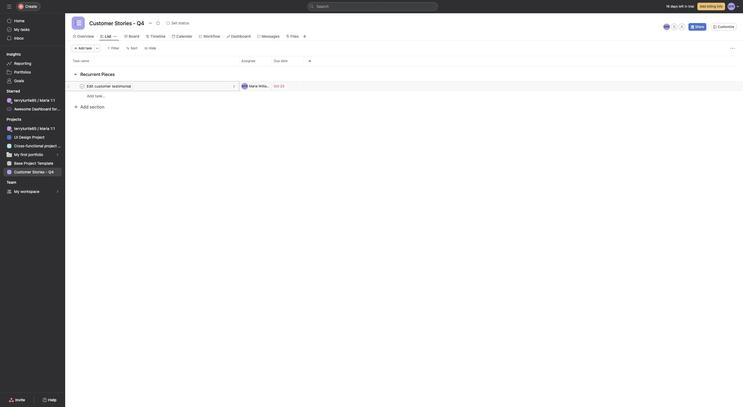 Task type: locate. For each thing, give the bounding box(es) containing it.
timeline link
[[146, 33, 165, 39]]

/ inside starred element
[[38, 98, 39, 103]]

0 vertical spatial terryturtle85 / maria 1:1 link
[[3, 96, 62, 105]]

add inside row
[[87, 94, 94, 98]]

overview
[[77, 34, 94, 39]]

terryturtle85 up design
[[14, 126, 37, 131]]

/ inside "projects" "element"
[[38, 126, 39, 131]]

task
[[86, 46, 92, 50]]

1 vertical spatial terryturtle85 / maria 1:1
[[14, 126, 55, 131]]

0 vertical spatial my
[[14, 27, 19, 32]]

2 terryturtle85 from the top
[[14, 126, 37, 131]]

/
[[38, 98, 39, 103], [38, 126, 39, 131]]

maria up awesome dashboard for new project
[[40, 98, 49, 103]]

q4
[[48, 170, 54, 174]]

new
[[58, 107, 66, 111]]

1 terryturtle85 from the top
[[14, 98, 37, 103]]

terryturtle85 / maria 1:1 up ui design project link
[[14, 126, 55, 131]]

home link
[[3, 17, 62, 25]]

1 vertical spatial dashboard
[[32, 107, 51, 111]]

add left billing
[[700, 4, 706, 8]]

starred element
[[0, 86, 79, 115]]

my
[[14, 27, 19, 32], [14, 152, 19, 157], [14, 189, 19, 194]]

1 horizontal spatial dashboard
[[231, 34, 251, 39]]

my first portfolio
[[14, 152, 43, 157]]

1:1 inside starred element
[[50, 98, 55, 103]]

2 terryturtle85 / maria 1:1 link from the top
[[3, 124, 62, 133]]

add left the task…
[[87, 94, 94, 98]]

add for add task
[[79, 46, 85, 50]]

1 terryturtle85 / maria 1:1 link from the top
[[3, 96, 62, 105]]

starred
[[7, 89, 20, 93]]

maria left "williams"
[[249, 84, 258, 88]]

0 vertical spatial terryturtle85 / maria 1:1
[[14, 98, 55, 103]]

my for my first portfolio
[[14, 152, 19, 157]]

header recurrent pieces tree grid
[[65, 81, 743, 101]]

16 days left in trial
[[667, 4, 695, 8]]

sort
[[131, 46, 137, 50]]

maria up ui design project link
[[40, 126, 49, 131]]

1 1:1 from the top
[[50, 98, 55, 103]]

customize button
[[711, 23, 737, 31]]

1 vertical spatial terryturtle85 / maria 1:1 link
[[3, 124, 62, 133]]

projects element
[[0, 115, 65, 178]]

projects
[[7, 117, 21, 122]]

0 horizontal spatial dashboard
[[32, 107, 51, 111]]

more actions image right task
[[96, 47, 99, 50]]

terryturtle85 / maria 1:1 up awesome dashboard for new project link
[[14, 98, 55, 103]]

maria inside "projects" "element"
[[40, 126, 49, 131]]

add left section
[[80, 105, 89, 110]]

assignee
[[242, 59, 256, 63]]

add for add section
[[80, 105, 89, 110]]

portfolios
[[14, 70, 31, 74]]

my down team
[[14, 189, 19, 194]]

3 my from the top
[[14, 189, 19, 194]]

add billing info button
[[698, 3, 726, 10]]

dashboard inside awesome dashboard for new project link
[[32, 107, 51, 111]]

my inside teams 'element'
[[14, 189, 19, 194]]

1 / from the top
[[38, 98, 39, 103]]

files
[[291, 34, 299, 39]]

maria for ui design project
[[40, 126, 49, 131]]

customer
[[14, 170, 31, 174]]

0 vertical spatial maria
[[249, 84, 258, 88]]

add left task
[[79, 46, 85, 50]]

team button
[[0, 180, 16, 185]]

terryturtle85
[[14, 98, 37, 103], [14, 126, 37, 131]]

collapse task list for this section image
[[73, 72, 78, 77]]

23
[[280, 84, 284, 88]]

trial
[[689, 4, 695, 8]]

dashboard
[[231, 34, 251, 39], [32, 107, 51, 111]]

project right new in the top of the page
[[67, 107, 79, 111]]

0 vertical spatial project
[[67, 107, 79, 111]]

mw inside button
[[664, 25, 670, 29]]

customer stories - q4 link
[[3, 168, 62, 177]]

0 vertical spatial mw
[[664, 25, 670, 29]]

/ up awesome dashboard for new project link
[[38, 98, 39, 103]]

status
[[178, 21, 189, 25]]

search button
[[308, 2, 438, 11]]

list image
[[75, 20, 82, 26]]

create
[[25, 4, 37, 9]]

1 my from the top
[[14, 27, 19, 32]]

my for my workspace
[[14, 189, 19, 194]]

my inside global element
[[14, 27, 19, 32]]

starred button
[[0, 89, 20, 94]]

my left tasks
[[14, 27, 19, 32]]

2 1:1 from the top
[[50, 126, 55, 131]]

goals link
[[3, 77, 62, 85]]

recurrent pieces button
[[80, 70, 115, 79]]

terryturtle85 up awesome
[[14, 98, 37, 103]]

2 vertical spatial maria
[[40, 126, 49, 131]]

files link
[[286, 33, 299, 39]]

completed image
[[79, 83, 85, 90]]

terryturtle85 / maria 1:1 link up awesome
[[3, 96, 62, 105]]

0 vertical spatial dashboard
[[231, 34, 251, 39]]

/ for dashboard
[[38, 98, 39, 103]]

terryturtle85 inside starred element
[[14, 98, 37, 103]]

mw down the 16 on the top
[[664, 25, 670, 29]]

hide sidebar image
[[7, 4, 11, 9]]

dashboard left for
[[32, 107, 51, 111]]

recurrent pieces
[[80, 72, 115, 77]]

more actions image
[[731, 46, 735, 51], [96, 47, 99, 50]]

invite
[[15, 398, 25, 403]]

2 / from the top
[[38, 126, 39, 131]]

template
[[37, 161, 53, 166]]

1 vertical spatial terryturtle85
[[14, 126, 37, 131]]

my tasks
[[14, 27, 30, 32]]

more actions image down customize on the right of the page
[[731, 46, 735, 51]]

inbox
[[14, 36, 24, 40]]

add to starred image
[[156, 21, 160, 25]]

terryturtle85 inside "projects" "element"
[[14, 126, 37, 131]]

calendar link
[[172, 33, 193, 39]]

add
[[700, 4, 706, 8], [79, 46, 85, 50], [87, 94, 94, 98], [80, 105, 89, 110]]

filter
[[111, 46, 119, 50]]

home
[[14, 18, 25, 23]]

hide
[[149, 46, 156, 50]]

1 terryturtle85 / maria 1:1 from the top
[[14, 98, 55, 103]]

2 vertical spatial my
[[14, 189, 19, 194]]

maria inside starred element
[[40, 98, 49, 103]]

awesome
[[14, 107, 31, 111]]

dashboard up assignee
[[231, 34, 251, 39]]

messages link
[[257, 33, 280, 39]]

1 vertical spatial my
[[14, 152, 19, 157]]

project down my first portfolio
[[24, 161, 36, 166]]

1 vertical spatial maria
[[40, 98, 49, 103]]

1 vertical spatial 1:1
[[50, 126, 55, 131]]

0 vertical spatial terryturtle85
[[14, 98, 37, 103]]

maria williams
[[249, 84, 271, 88]]

terryturtle85 / maria 1:1
[[14, 98, 55, 103], [14, 126, 55, 131]]

terryturtle85 / maria 1:1 link up ui design project
[[3, 124, 62, 133]]

0 vertical spatial 1:1
[[50, 98, 55, 103]]

add for add billing info
[[700, 4, 706, 8]]

add field image
[[308, 60, 312, 63]]

mw
[[664, 25, 670, 29], [242, 84, 248, 88]]

1:1 up for
[[50, 98, 55, 103]]

1 vertical spatial mw
[[242, 84, 248, 88]]

portfolio
[[28, 152, 43, 157]]

reporting
[[14, 61, 31, 66]]

0 horizontal spatial more actions image
[[96, 47, 99, 50]]

None text field
[[88, 18, 146, 28]]

cross-
[[14, 144, 26, 148]]

my inside "projects" "element"
[[14, 152, 19, 157]]

name
[[81, 59, 89, 63]]

/ up ui design project link
[[38, 126, 39, 131]]

1:1 inside "projects" "element"
[[50, 126, 55, 131]]

add section
[[80, 105, 104, 110]]

stories
[[32, 170, 45, 174]]

row
[[65, 56, 743, 66], [72, 66, 737, 66], [65, 81, 743, 91]]

overview link
[[73, 33, 94, 39]]

reporting link
[[3, 59, 62, 68]]

terryturtle85 / maria 1:1 inside "projects" "element"
[[14, 126, 55, 131]]

set status
[[172, 21, 189, 25]]

project inside starred element
[[67, 107, 79, 111]]

1 vertical spatial /
[[38, 126, 39, 131]]

search list box
[[308, 2, 438, 11]]

mw right details image
[[242, 84, 248, 88]]

project
[[44, 144, 57, 148]]

messages
[[262, 34, 280, 39]]

share button
[[689, 23, 707, 31]]

1:1 for for
[[50, 98, 55, 103]]

base project template
[[14, 161, 53, 166]]

0 vertical spatial /
[[38, 98, 39, 103]]

project
[[67, 107, 79, 111], [32, 135, 45, 140], [24, 161, 36, 166]]

0 horizontal spatial mw
[[242, 84, 248, 88]]

due
[[274, 59, 280, 63]]

maria
[[249, 84, 258, 88], [40, 98, 49, 103], [40, 126, 49, 131]]

info
[[717, 4, 723, 8]]

tab actions image
[[114, 35, 117, 38]]

2 my from the top
[[14, 152, 19, 157]]

2 terryturtle85 / maria 1:1 from the top
[[14, 126, 55, 131]]

my left first
[[14, 152, 19, 157]]

project up cross-functional project plan
[[32, 135, 45, 140]]

workflow
[[203, 34, 220, 39]]

section
[[90, 105, 104, 110]]

list link
[[100, 33, 111, 39]]

1 vertical spatial project
[[32, 135, 45, 140]]

terryturtle85 / maria 1:1 inside starred element
[[14, 98, 55, 103]]

for
[[52, 107, 57, 111]]

1:1 up project
[[50, 126, 55, 131]]

1:1
[[50, 98, 55, 103], [50, 126, 55, 131]]

1:1 for project
[[50, 126, 55, 131]]

1 horizontal spatial mw
[[664, 25, 670, 29]]

my for my tasks
[[14, 27, 19, 32]]



Task type: vqa. For each thing, say whether or not it's contained in the screenshot.
"inbox"
yes



Task type: describe. For each thing, give the bounding box(es) containing it.
see details, my workspace image
[[56, 190, 59, 193]]

help button
[[39, 396, 60, 405]]

task
[[73, 59, 80, 63]]

set status button
[[164, 19, 192, 27]]

global element
[[0, 13, 65, 46]]

cross-functional project plan link
[[3, 142, 65, 151]]

/ for design
[[38, 126, 39, 131]]

maria inside row
[[249, 84, 258, 88]]

-
[[46, 170, 47, 174]]

mw inside header recurrent pieces tree grid
[[242, 84, 248, 88]]

inbox link
[[3, 34, 62, 43]]

oct 23
[[274, 84, 284, 88]]

show options image
[[148, 21, 153, 25]]

goals
[[14, 79, 24, 83]]

dashboard inside dashboard link
[[231, 34, 251, 39]]

task name
[[73, 59, 89, 63]]

add for add task…
[[87, 94, 94, 98]]

16
[[667, 4, 670, 8]]

tasks
[[20, 27, 30, 32]]

terryturtle85 for design
[[14, 126, 37, 131]]

filter button
[[105, 45, 122, 52]]

ui design project
[[14, 135, 45, 140]]

terryturtle85 / maria 1:1 link for design
[[3, 124, 62, 133]]

Completed checkbox
[[79, 83, 85, 90]]

teams element
[[0, 178, 65, 197]]

insights
[[7, 52, 21, 57]]

billing
[[707, 4, 716, 8]]

board
[[129, 34, 139, 39]]

row containing mw
[[65, 81, 743, 91]]

ui design project link
[[3, 133, 62, 142]]

first
[[20, 152, 27, 157]]

functional
[[26, 144, 43, 148]]

workspace
[[20, 189, 39, 194]]

1 horizontal spatial more actions image
[[731, 46, 735, 51]]

hide button
[[142, 45, 159, 52]]

my workspace link
[[3, 187, 62, 196]]

Edit customer testimonial text field
[[86, 84, 133, 89]]

create button
[[16, 2, 40, 11]]

share
[[696, 25, 704, 29]]

terryturtle85 for dashboard
[[14, 98, 37, 103]]

customize
[[718, 25, 735, 29]]

add task… row
[[65, 91, 743, 101]]

add task… button
[[87, 93, 105, 99]]

left
[[679, 4, 684, 8]]

ui
[[14, 135, 18, 140]]

set
[[172, 21, 177, 25]]

pieces
[[101, 72, 115, 77]]

design
[[19, 135, 31, 140]]

in
[[685, 4, 688, 8]]

my tasks link
[[3, 25, 62, 34]]

williams
[[259, 84, 271, 88]]

list
[[105, 34, 111, 39]]

terryturtle85 / maria 1:1 for design
[[14, 126, 55, 131]]

insights button
[[0, 52, 21, 57]]

workflow link
[[199, 33, 220, 39]]

awesome dashboard for new project
[[14, 107, 79, 111]]

team
[[7, 180, 16, 185]]

timeline
[[150, 34, 165, 39]]

mw button
[[664, 24, 670, 30]]

see details, my first portfolio image
[[56, 153, 59, 157]]

projects button
[[0, 117, 21, 122]]

2 vertical spatial project
[[24, 161, 36, 166]]

board link
[[124, 33, 139, 39]]

add task button
[[72, 45, 94, 52]]

my workspace
[[14, 189, 39, 194]]

due date
[[274, 59, 288, 63]]

terryturtle85 / maria 1:1 for dashboard
[[14, 98, 55, 103]]

terryturtle85 / maria 1:1 link for dashboard
[[3, 96, 62, 105]]

dashboard link
[[227, 33, 251, 39]]

add billing info
[[700, 4, 723, 8]]

maria for awesome dashboard for new project
[[40, 98, 49, 103]]

row containing task name
[[65, 56, 743, 66]]

add task
[[79, 46, 92, 50]]

calendar
[[176, 34, 193, 39]]

add task…
[[87, 94, 105, 98]]

edit customer testimonial cell
[[65, 81, 239, 91]]

my first portfolio link
[[3, 151, 62, 159]]

add tab image
[[303, 34, 307, 39]]

recurrent
[[80, 72, 100, 77]]

insights element
[[0, 49, 65, 86]]

customer stories - q4
[[14, 170, 54, 174]]

base project template link
[[3, 159, 62, 168]]

task…
[[95, 94, 105, 98]]

details image
[[233, 85, 236, 88]]

awesome dashboard for new project link
[[3, 105, 79, 114]]

oct
[[274, 84, 279, 88]]

help
[[48, 398, 57, 403]]

cross-functional project plan
[[14, 144, 65, 148]]



